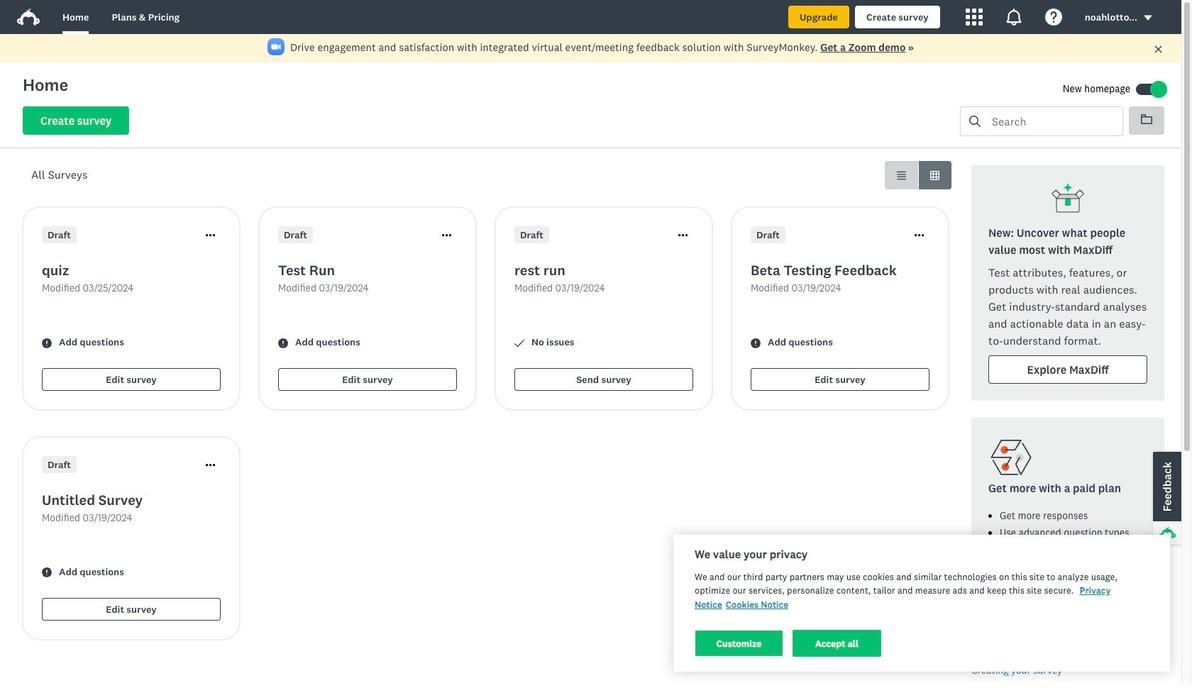 Task type: locate. For each thing, give the bounding box(es) containing it.
1 folders image from the top
[[1141, 114, 1152, 125]]

dropdown arrow icon image
[[1143, 13, 1153, 23], [1144, 15, 1152, 20]]

folders image
[[1141, 114, 1152, 125], [1141, 114, 1152, 124]]

brand logo image
[[17, 6, 40, 28], [17, 9, 40, 26]]

group
[[885, 161, 951, 189]]

help icon image
[[1045, 9, 1062, 26]]

response based pricing icon image
[[988, 435, 1034, 480]]

2 brand logo image from the top
[[17, 9, 40, 26]]

Search text field
[[981, 107, 1122, 136]]

search image
[[969, 116, 981, 127], [969, 116, 981, 127]]

warning image
[[42, 338, 52, 348], [751, 338, 761, 348], [42, 568, 52, 578]]

products icon image
[[966, 9, 983, 26], [966, 9, 983, 26]]



Task type: vqa. For each thing, say whether or not it's contained in the screenshot.
the "rewards" image
no



Task type: describe. For each thing, give the bounding box(es) containing it.
warning image
[[278, 338, 288, 348]]

notification center icon image
[[1005, 9, 1022, 26]]

2 folders image from the top
[[1141, 114, 1152, 124]]

1 brand logo image from the top
[[17, 6, 40, 28]]

max diff icon image
[[1051, 182, 1085, 216]]

no issues image
[[514, 338, 524, 348]]

x image
[[1154, 45, 1163, 54]]



